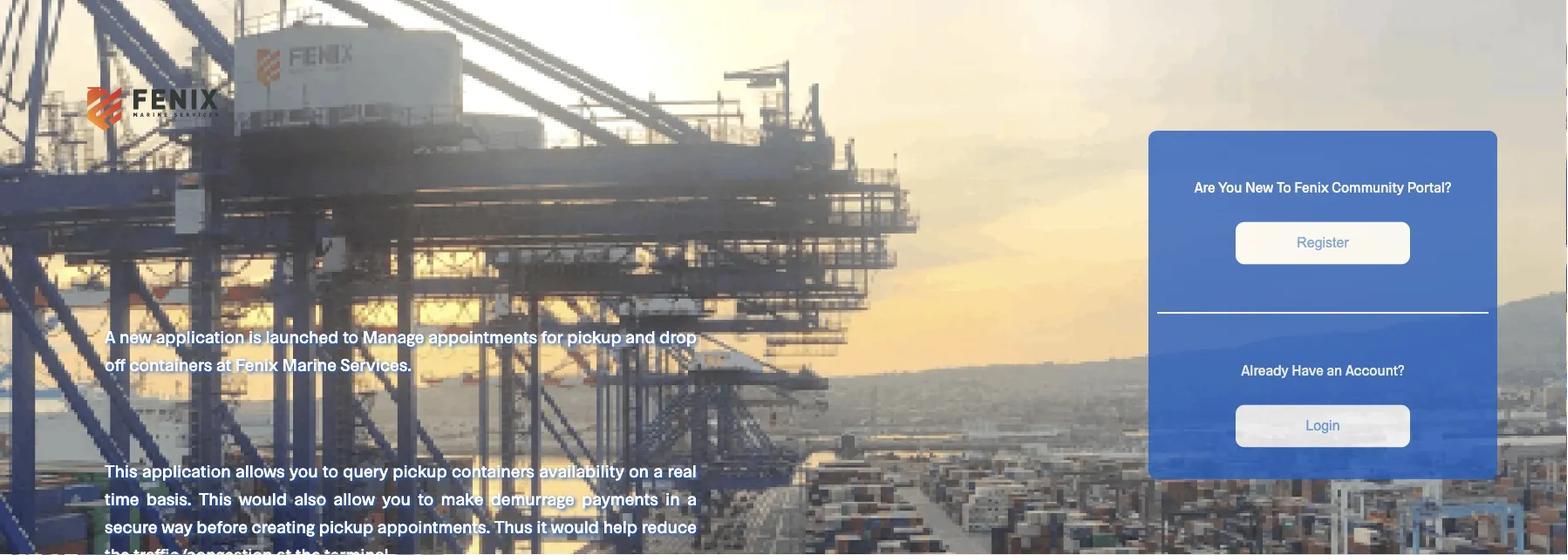 Task type: describe. For each thing, give the bounding box(es) containing it.
have
[[1292, 362, 1324, 378]]

login button
[[1236, 405, 1411, 448]]

launched
[[266, 326, 339, 347]]

also
[[294, 488, 326, 509]]

already
[[1242, 362, 1289, 378]]

on
[[629, 461, 649, 482]]

0 vertical spatial this
[[105, 461, 137, 482]]

pickup inside 'a new application is launched to manage appointments for pickup and drop off containers at fenix marine services.'
[[567, 326, 622, 347]]

1 horizontal spatial this
[[199, 488, 232, 509]]

0 horizontal spatial would
[[239, 488, 287, 509]]

in
[[666, 488, 680, 509]]

are
[[1195, 178, 1215, 195]]

2 vertical spatial to
[[418, 488, 434, 509]]

creating
[[252, 516, 315, 537]]

to
[[1277, 178, 1292, 195]]

containers inside this application allows you to query pickup containers availability on a real time basis. this would also allow you to make demurrage payments in a secure way before creating pickup appointments. thus it would help reduce the traffic/congestion at the terminal.
[[452, 461, 535, 482]]

0 horizontal spatial to
[[323, 461, 338, 482]]

1 horizontal spatial would
[[551, 516, 599, 537]]

demurrage
[[491, 488, 575, 509]]

0 vertical spatial fenix
[[1295, 178, 1329, 195]]

2 the from the left
[[295, 544, 321, 556]]

reduce
[[642, 516, 697, 537]]

community
[[1332, 178, 1404, 195]]

allow
[[334, 488, 375, 509]]

way
[[162, 516, 192, 537]]

you
[[1219, 178, 1242, 195]]

1 the from the left
[[105, 544, 130, 556]]

0 vertical spatial you
[[290, 461, 318, 482]]

availability
[[539, 461, 624, 482]]

real
[[668, 461, 697, 482]]

allows
[[236, 461, 285, 482]]

are you new to fenix community portal?
[[1195, 178, 1452, 195]]

already have an account?
[[1242, 362, 1405, 378]]

time
[[105, 488, 139, 509]]

drop
[[660, 326, 697, 347]]

for
[[541, 326, 563, 347]]

0 vertical spatial a
[[654, 461, 663, 482]]

off
[[105, 354, 126, 375]]

traffic/congestion
[[134, 544, 272, 556]]



Task type: vqa. For each thing, say whether or not it's contained in the screenshot.
column header
no



Task type: locate. For each thing, give the bounding box(es) containing it.
query
[[343, 461, 388, 482]]

pickup
[[567, 326, 622, 347], [393, 461, 447, 482], [319, 516, 373, 537]]

containers up make
[[452, 461, 535, 482]]

0 horizontal spatial pickup
[[319, 516, 373, 537]]

0 horizontal spatial this
[[105, 461, 137, 482]]

1 vertical spatial to
[[323, 461, 338, 482]]

containers
[[130, 354, 212, 375], [452, 461, 535, 482]]

at inside 'a new application is launched to manage appointments for pickup and drop off containers at fenix marine services.'
[[216, 354, 231, 375]]

0 horizontal spatial you
[[290, 461, 318, 482]]

fenix
[[1295, 178, 1329, 195], [235, 354, 278, 375]]

is
[[249, 326, 262, 347]]

payments
[[582, 488, 658, 509]]

containers down the new on the bottom of the page
[[130, 354, 212, 375]]

an
[[1327, 362, 1343, 378]]

0 vertical spatial to
[[343, 326, 359, 347]]

to up the also on the left of the page
[[323, 461, 338, 482]]

to up services.
[[343, 326, 359, 347]]

pickup up terminal.
[[319, 516, 373, 537]]

1 vertical spatial a
[[688, 488, 697, 509]]

1 horizontal spatial containers
[[452, 461, 535, 482]]

appointments
[[428, 326, 537, 347]]

this
[[105, 461, 137, 482], [199, 488, 232, 509]]

0 horizontal spatial the
[[105, 544, 130, 556]]

a
[[654, 461, 663, 482], [688, 488, 697, 509]]

basis.
[[146, 488, 192, 509]]

at down creating
[[276, 544, 292, 556]]

a
[[105, 326, 115, 347]]

it
[[537, 516, 547, 537]]

1 horizontal spatial you
[[382, 488, 411, 509]]

a new application is launched to manage appointments for pickup and drop off containers at fenix marine services.
[[105, 326, 697, 375]]

this up the before
[[199, 488, 232, 509]]

1 horizontal spatial fenix
[[1295, 178, 1329, 195]]

fenix right to
[[1295, 178, 1329, 195]]

register button
[[1236, 222, 1411, 265]]

help
[[603, 516, 638, 537]]

at left marine
[[216, 354, 231, 375]]

make
[[441, 488, 484, 509]]

application inside this application allows you to query pickup containers availability on a real time basis. this would also allow you to make demurrage payments in a secure way before creating pickup appointments. thus it would help reduce the traffic/congestion at the terminal.
[[142, 461, 231, 482]]

the down secure
[[105, 544, 130, 556]]

1 vertical spatial at
[[276, 544, 292, 556]]

application left is
[[156, 326, 245, 347]]

portal?
[[1408, 178, 1452, 195]]

the down creating
[[295, 544, 321, 556]]

and
[[626, 326, 656, 347]]

containers inside 'a new application is launched to manage appointments for pickup and drop off containers at fenix marine services.'
[[130, 354, 212, 375]]

1 horizontal spatial a
[[688, 488, 697, 509]]

before
[[197, 516, 248, 537]]

2 horizontal spatial pickup
[[567, 326, 622, 347]]

1 vertical spatial you
[[382, 488, 411, 509]]

marine
[[282, 354, 337, 375]]

this up 'time'
[[105, 461, 137, 482]]

2 vertical spatial pickup
[[319, 516, 373, 537]]

1 horizontal spatial the
[[295, 544, 321, 556]]

0 horizontal spatial a
[[654, 461, 663, 482]]

would right it
[[551, 516, 599, 537]]

new
[[119, 326, 152, 347]]

2 horizontal spatial to
[[418, 488, 434, 509]]

this application allows you to query pickup containers availability on a real time basis. this would also allow you to make demurrage payments in a secure way before creating pickup appointments. thus it would help reduce the traffic/congestion at the terminal.
[[105, 461, 697, 556]]

to
[[343, 326, 359, 347], [323, 461, 338, 482], [418, 488, 434, 509]]

1 horizontal spatial at
[[276, 544, 292, 556]]

login
[[1306, 418, 1340, 434]]

1 vertical spatial fenix
[[235, 354, 278, 375]]

0 vertical spatial at
[[216, 354, 231, 375]]

register
[[1297, 235, 1349, 251]]

fenix down is
[[235, 354, 278, 375]]

1 vertical spatial pickup
[[393, 461, 447, 482]]

to up appointments.
[[418, 488, 434, 509]]

1 vertical spatial would
[[551, 516, 599, 537]]

pickup up make
[[393, 461, 447, 482]]

manage
[[363, 326, 424, 347]]

application inside 'a new application is launched to manage appointments for pickup and drop off containers at fenix marine services.'
[[156, 326, 245, 347]]

0 vertical spatial containers
[[130, 354, 212, 375]]

to inside 'a new application is launched to manage appointments for pickup and drop off containers at fenix marine services.'
[[343, 326, 359, 347]]

services.
[[341, 354, 412, 375]]

0 horizontal spatial containers
[[130, 354, 212, 375]]

account?
[[1346, 362, 1405, 378]]

would
[[239, 488, 287, 509], [551, 516, 599, 537]]

secure
[[105, 516, 157, 537]]

fenix inside 'a new application is launched to manage appointments for pickup and drop off containers at fenix marine services.'
[[235, 354, 278, 375]]

0 vertical spatial application
[[156, 326, 245, 347]]

you
[[290, 461, 318, 482], [382, 488, 411, 509]]

at inside this application allows you to query pickup containers availability on a real time basis. this would also allow you to make demurrage payments in a secure way before creating pickup appointments. thus it would help reduce the traffic/congestion at the terminal.
[[276, 544, 292, 556]]

a right on
[[654, 461, 663, 482]]

pickup right for
[[567, 326, 622, 347]]

1 vertical spatial application
[[142, 461, 231, 482]]

1 horizontal spatial pickup
[[393, 461, 447, 482]]

0 vertical spatial would
[[239, 488, 287, 509]]

1 horizontal spatial to
[[343, 326, 359, 347]]

you up the also on the left of the page
[[290, 461, 318, 482]]

would down allows
[[239, 488, 287, 509]]

1 vertical spatial containers
[[452, 461, 535, 482]]

appointments.
[[377, 516, 490, 537]]

1 vertical spatial this
[[199, 488, 232, 509]]

0 vertical spatial pickup
[[567, 326, 622, 347]]

application
[[156, 326, 245, 347], [142, 461, 231, 482]]

you down query
[[382, 488, 411, 509]]

new
[[1246, 178, 1274, 195]]

thus
[[495, 516, 533, 537]]

the
[[105, 544, 130, 556], [295, 544, 321, 556]]

a right in
[[688, 488, 697, 509]]

terminal.
[[325, 544, 393, 556]]

0 horizontal spatial fenix
[[235, 354, 278, 375]]

application up 'basis.'
[[142, 461, 231, 482]]

0 horizontal spatial at
[[216, 354, 231, 375]]

at
[[216, 354, 231, 375], [276, 544, 292, 556]]



